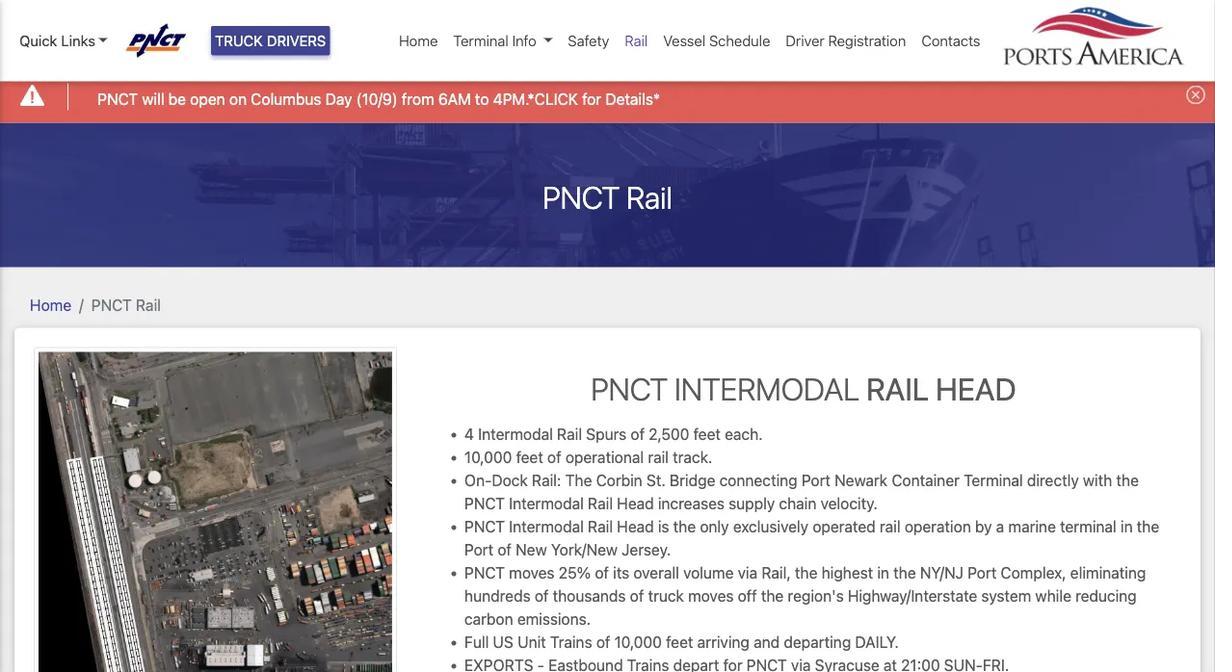 Task type: locate. For each thing, give the bounding box(es) containing it.
4
[[465, 426, 474, 444]]

in right highest
[[877, 564, 890, 583]]

registration
[[828, 32, 906, 49]]

0 vertical spatial home
[[399, 32, 438, 49]]

home
[[399, 32, 438, 49], [30, 296, 71, 314]]

links
[[61, 32, 95, 49]]

4pm.*click
[[493, 90, 578, 108]]

the down rail,
[[761, 587, 784, 606]]

pnct rail
[[543, 179, 673, 216], [91, 296, 161, 314]]

region's
[[788, 587, 844, 606]]

daily.
[[855, 634, 899, 652]]

the
[[1117, 472, 1139, 490], [674, 518, 696, 536], [1137, 518, 1160, 536], [795, 564, 818, 583], [894, 564, 916, 583], [761, 587, 784, 606]]

open
[[190, 90, 225, 108]]

the up the highway/interstate
[[894, 564, 916, 583]]

terminal up a
[[964, 472, 1023, 490]]

moves down new
[[509, 564, 555, 583]]

driver
[[786, 32, 825, 49]]

each.
[[725, 426, 763, 444]]

of left its
[[595, 564, 609, 583]]

1 vertical spatial home
[[30, 296, 71, 314]]

spurs
[[586, 426, 627, 444]]

thousands
[[553, 587, 626, 606]]

from
[[402, 90, 434, 108]]

2 vertical spatial port
[[968, 564, 997, 583]]

corbin
[[596, 472, 643, 490]]

in
[[1121, 518, 1133, 536], [877, 564, 890, 583]]

rail link
[[617, 22, 656, 59]]

arriving
[[697, 634, 750, 652]]

0 horizontal spatial 10,000
[[465, 449, 512, 467]]

port up chain
[[802, 472, 831, 490]]

be
[[168, 90, 186, 108]]

rail right operated
[[880, 518, 901, 536]]

0 horizontal spatial port
[[465, 541, 494, 560]]

of left new
[[498, 541, 512, 560]]

new
[[516, 541, 547, 560]]

the right with at bottom
[[1117, 472, 1139, 490]]

rail up st.
[[648, 449, 669, 467]]

0 vertical spatial pnct rail
[[543, 179, 673, 216]]

1 vertical spatial moves
[[688, 587, 734, 606]]

0 vertical spatial rail
[[648, 449, 669, 467]]

1 horizontal spatial pnct rail
[[543, 179, 673, 216]]

st.
[[647, 472, 666, 490]]

feet up rail:
[[516, 449, 543, 467]]

the right is
[[674, 518, 696, 536]]

1 vertical spatial in
[[877, 564, 890, 583]]

in right terminal on the bottom of page
[[1121, 518, 1133, 536]]

1 horizontal spatial terminal
[[964, 472, 1023, 490]]

us
[[493, 634, 514, 652]]

0 vertical spatial head
[[936, 371, 1017, 407]]

2 vertical spatial feet
[[666, 634, 693, 652]]

jersey.
[[622, 541, 671, 560]]

truck drivers
[[215, 32, 326, 49]]

close image
[[1187, 85, 1206, 104]]

of right spurs
[[631, 426, 645, 444]]

quick links
[[19, 32, 95, 49]]

0 vertical spatial feet
[[694, 426, 721, 444]]

1 vertical spatial pnct rail
[[91, 296, 161, 314]]

0 vertical spatial terminal
[[453, 32, 509, 49]]

the right terminal on the bottom of page
[[1137, 518, 1160, 536]]

chain
[[779, 495, 817, 513]]

10,000 up on-
[[465, 449, 512, 467]]

1 vertical spatial 10,000
[[615, 634, 662, 652]]

increases
[[658, 495, 725, 513]]

moves
[[509, 564, 555, 583], [688, 587, 734, 606]]

10,000
[[465, 449, 512, 467], [615, 634, 662, 652]]

drivers
[[267, 32, 326, 49]]

info
[[512, 32, 537, 49]]

of
[[631, 426, 645, 444], [547, 449, 562, 467], [498, 541, 512, 560], [595, 564, 609, 583], [535, 587, 549, 606], [630, 587, 644, 606], [596, 634, 611, 652]]

1 horizontal spatial home
[[399, 32, 438, 49]]

supply
[[729, 495, 775, 513]]

overall
[[634, 564, 679, 583]]

of up emissions.
[[535, 587, 549, 606]]

2 vertical spatial head
[[617, 518, 654, 536]]

exclusively
[[733, 518, 809, 536]]

intermodal right 4
[[478, 426, 553, 444]]

columbus
[[251, 90, 321, 108]]

feet up track.
[[694, 426, 721, 444]]

home link
[[391, 22, 446, 59], [30, 296, 71, 314]]

port up "hundreds"
[[465, 541, 494, 560]]

0 horizontal spatial moves
[[509, 564, 555, 583]]

pnct inside alert
[[98, 90, 138, 108]]

pnct
[[98, 90, 138, 108], [543, 179, 620, 216], [91, 296, 132, 314], [591, 371, 668, 407], [465, 495, 505, 513], [465, 518, 505, 536], [465, 564, 505, 583]]

1 horizontal spatial rail
[[880, 518, 901, 536]]

trains
[[550, 634, 592, 652]]

feet
[[694, 426, 721, 444], [516, 449, 543, 467], [666, 634, 693, 652]]

emissions.
[[517, 611, 591, 629]]

1 vertical spatial terminal
[[964, 472, 1023, 490]]

departing
[[784, 634, 851, 652]]

operational
[[566, 449, 644, 467]]

0 vertical spatial port
[[802, 472, 831, 490]]

1 horizontal spatial port
[[802, 472, 831, 490]]

0 horizontal spatial terminal
[[453, 32, 509, 49]]

operated
[[813, 518, 876, 536]]

1 vertical spatial port
[[465, 541, 494, 560]]

0 horizontal spatial rail
[[648, 449, 669, 467]]

head
[[936, 371, 1017, 407], [617, 495, 654, 513], [617, 518, 654, 536]]

rail
[[648, 449, 669, 467], [880, 518, 901, 536]]

1 vertical spatial rail
[[880, 518, 901, 536]]

terminal
[[453, 32, 509, 49], [964, 472, 1023, 490]]

port
[[802, 472, 831, 490], [465, 541, 494, 560], [968, 564, 997, 583]]

feet left arriving
[[666, 634, 693, 652]]

10,000 down truck
[[615, 634, 662, 652]]

1 vertical spatial home link
[[30, 296, 71, 314]]

port up system
[[968, 564, 997, 583]]

moves down volume
[[688, 587, 734, 606]]

rail image
[[34, 348, 397, 673]]

operation
[[905, 518, 971, 536]]

driver registration
[[786, 32, 906, 49]]

1 horizontal spatial in
[[1121, 518, 1133, 536]]

0 vertical spatial 10,000
[[465, 449, 512, 467]]

a
[[996, 518, 1005, 536]]

0 horizontal spatial home link
[[30, 296, 71, 314]]

1 horizontal spatial 10,000
[[615, 634, 662, 652]]

terminal left info
[[453, 32, 509, 49]]

0 vertical spatial home link
[[391, 22, 446, 59]]

hundreds
[[465, 587, 531, 606]]

0 vertical spatial in
[[1121, 518, 1133, 536]]

intermodal up new
[[509, 518, 584, 536]]

0 horizontal spatial in
[[877, 564, 890, 583]]

will
[[142, 90, 164, 108]]

0 horizontal spatial pnct rail
[[91, 296, 161, 314]]



Task type: describe. For each thing, give the bounding box(es) containing it.
25%
[[559, 564, 591, 583]]

for
[[582, 90, 602, 108]]

vessel
[[663, 32, 706, 49]]

terminal
[[1060, 518, 1117, 536]]

rail:
[[532, 472, 561, 490]]

of left truck
[[630, 587, 644, 606]]

1 vertical spatial feet
[[516, 449, 543, 467]]

is
[[658, 518, 669, 536]]

0 horizontal spatial home
[[30, 296, 71, 314]]

rail,
[[762, 564, 791, 583]]

quick
[[19, 32, 57, 49]]

truck
[[215, 32, 263, 49]]

directly
[[1027, 472, 1079, 490]]

the up 'region's'
[[795, 564, 818, 583]]

pnct intermodal rail head
[[591, 371, 1017, 407]]

with
[[1083, 472, 1113, 490]]

on
[[229, 90, 247, 108]]

terminal info
[[453, 32, 537, 49]]

system
[[982, 587, 1032, 606]]

carbon
[[465, 611, 513, 629]]

rail inside rail link
[[625, 32, 648, 49]]

the
[[565, 472, 592, 490]]

velocity.
[[821, 495, 878, 513]]

marine
[[1009, 518, 1056, 536]]

details*
[[606, 90, 660, 108]]

quick links link
[[19, 30, 108, 52]]

day
[[325, 90, 352, 108]]

vessel schedule
[[663, 32, 771, 49]]

dock
[[492, 472, 528, 490]]

1 horizontal spatial moves
[[688, 587, 734, 606]]

1 horizontal spatial home link
[[391, 22, 446, 59]]

reducing
[[1076, 587, 1137, 606]]

6am
[[438, 90, 471, 108]]

pnct will be open on columbus day (10/9) from 6am to 4pm.*click for details* link
[[98, 87, 660, 110]]

of up rail:
[[547, 449, 562, 467]]

of right trains
[[596, 634, 611, 652]]

bridge
[[670, 472, 716, 490]]

terminal inside 4 intermodal rail spurs of 2,500 feet each. 10,000 feet of operational rail track. on-dock rail:  the corbin st. bridge connecting port newark container terminal directly with the pnct intermodal rail head increases supply chain velocity. pnct intermodal rail head is the only exclusively operated rail operation by a marine terminal in the port of new york/new jersey. pnct moves 25% of its overall volume via rail, the highest in the ny/nj port complex, eliminating hundreds of thousands of truck moves off the region's highway/interstate system while reducing carbon emissions. full us unit trains of 10,000 feet arriving and departing daily.
[[964, 472, 1023, 490]]

highest
[[822, 564, 873, 583]]

schedule
[[709, 32, 771, 49]]

connecting
[[720, 472, 798, 490]]

2 horizontal spatial port
[[968, 564, 997, 583]]

contacts
[[922, 32, 981, 49]]

eliminating
[[1071, 564, 1146, 583]]

and
[[754, 634, 780, 652]]

safety
[[568, 32, 609, 49]]

contacts link
[[914, 22, 988, 59]]

track.
[[673, 449, 713, 467]]

intermodal up each.
[[675, 371, 860, 407]]

off
[[738, 587, 757, 606]]

to
[[475, 90, 489, 108]]

0 vertical spatial moves
[[509, 564, 555, 583]]

by
[[975, 518, 992, 536]]

2,500
[[649, 426, 690, 444]]

pnct will be open on columbus day (10/9) from 6am to 4pm.*click for details*
[[98, 90, 660, 108]]

terminal info link
[[446, 22, 560, 59]]

ny/nj
[[920, 564, 964, 583]]

container
[[892, 472, 960, 490]]

complex,
[[1001, 564, 1067, 583]]

york/new
[[551, 541, 618, 560]]

driver registration link
[[778, 22, 914, 59]]

truck drivers link
[[211, 26, 330, 55]]

full
[[465, 634, 489, 652]]

highway/interstate
[[848, 587, 978, 606]]

while
[[1036, 587, 1072, 606]]

newark
[[835, 472, 888, 490]]

intermodal down rail:
[[509, 495, 584, 513]]

volume
[[683, 564, 734, 583]]

via
[[738, 564, 758, 583]]

only
[[700, 518, 729, 536]]

vessel schedule link
[[656, 22, 778, 59]]

its
[[613, 564, 630, 583]]

(10/9)
[[356, 90, 398, 108]]

unit
[[518, 634, 546, 652]]

pnct will be open on columbus day (10/9) from 6am to 4pm.*click for details* alert
[[0, 71, 1215, 123]]

on-
[[465, 472, 492, 490]]

safety link
[[560, 22, 617, 59]]

truck
[[648, 587, 684, 606]]

1 vertical spatial head
[[617, 495, 654, 513]]

4 intermodal rail spurs of 2,500 feet each. 10,000 feet of operational rail track. on-dock rail:  the corbin st. bridge connecting port newark container terminal directly with the pnct intermodal rail head increases supply chain velocity. pnct intermodal rail head is the only exclusively operated rail operation by a marine terminal in the port of new york/new jersey. pnct moves 25% of its overall volume via rail, the highest in the ny/nj port complex, eliminating hundreds of thousands of truck moves off the region's highway/interstate system while reducing carbon emissions. full us unit trains of 10,000 feet arriving and departing daily.
[[465, 426, 1160, 652]]



Task type: vqa. For each thing, say whether or not it's contained in the screenshot.
2nd bound from the left
no



